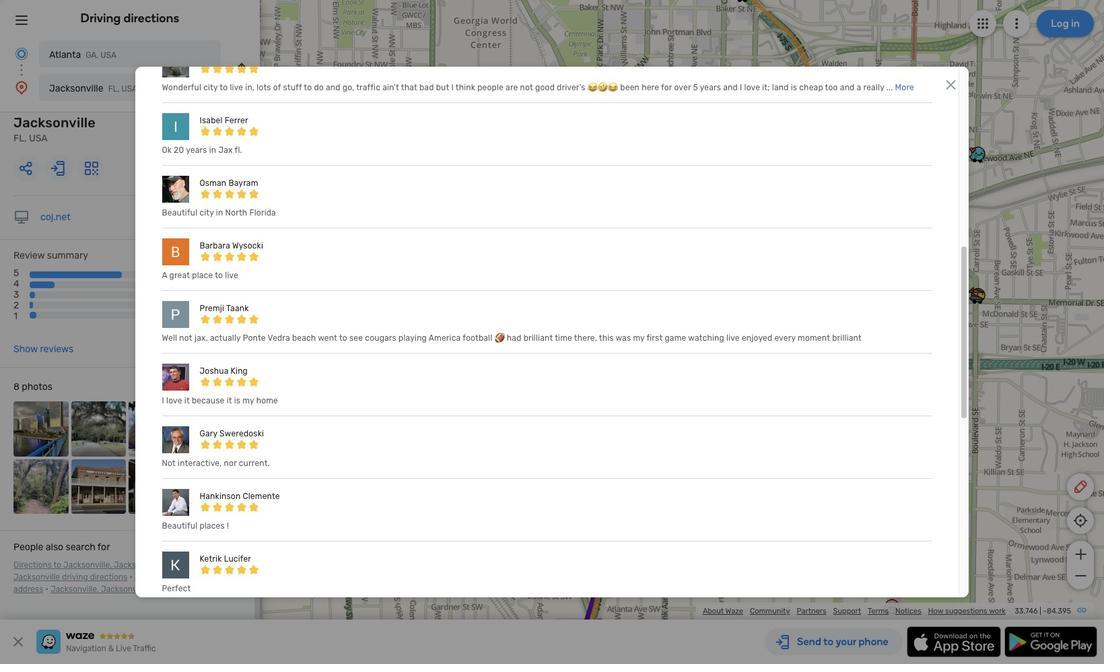 Task type: vqa. For each thing, say whether or not it's contained in the screenshot.
Boissière's min
no



Task type: locate. For each thing, give the bounding box(es) containing it.
0 vertical spatial years
[[700, 83, 722, 93]]

fl, down atlanta ga, usa at the top left
[[108, 84, 120, 94]]

beautiful for beautiful places !
[[162, 522, 198, 531]]

and right do
[[326, 83, 341, 93]]

in left north
[[216, 208, 223, 218]]

zoom out image
[[1073, 568, 1090, 584]]

north
[[225, 208, 247, 218]]

x image
[[10, 634, 26, 650]]

0 vertical spatial usa
[[100, 51, 117, 60]]

driving directions
[[81, 11, 179, 26]]

usa down location image
[[29, 133, 48, 144]]

usa left the wonderful
[[121, 84, 138, 94]]

2 vertical spatial usa
[[29, 133, 48, 144]]

1 vertical spatial not
[[179, 334, 193, 343]]

it right the because
[[227, 396, 232, 406]]

mitchell st sw
[[557, 163, 614, 173]]

city right the wonderful
[[204, 83, 218, 93]]

jacksonville, jacksonville driving directions link
[[13, 561, 216, 582]]

to down also at the left of the page
[[54, 561, 61, 570]]

current location image
[[13, 46, 30, 62]]

0 horizontal spatial love
[[166, 396, 182, 406]]

1 horizontal spatial usa
[[100, 51, 117, 60]]

i left it;
[[740, 83, 743, 93]]

1 horizontal spatial is
[[791, 83, 798, 93]]

terms
[[868, 607, 889, 616]]

0 vertical spatial love
[[745, 83, 761, 93]]

location image
[[13, 79, 30, 96]]

my
[[634, 334, 645, 343], [243, 396, 254, 406]]

1 vertical spatial fl,
[[13, 133, 27, 144]]

st
[[591, 163, 600, 173]]

live
[[116, 644, 131, 653]]

land
[[773, 83, 789, 93]]

1 horizontal spatial for
[[662, 83, 673, 93]]

to left do
[[304, 83, 312, 93]]

support
[[834, 607, 862, 616]]

0 horizontal spatial and
[[326, 83, 341, 93]]

love left it;
[[745, 83, 761, 93]]

for right search
[[98, 542, 110, 553]]

1 horizontal spatial not
[[520, 83, 534, 93]]

jacksonville,
[[63, 561, 112, 570], [168, 561, 216, 570], [135, 573, 183, 582], [50, 585, 99, 594]]

jacksonville up jacksonville, jacksonville address link
[[114, 561, 160, 570]]

search
[[66, 542, 95, 553]]

0 horizontal spatial is
[[234, 396, 241, 406]]

4.4
[[173, 261, 231, 305]]

0 vertical spatial beautiful
[[162, 208, 198, 218]]

usa right ga,
[[100, 51, 117, 60]]

brilliant right had
[[524, 334, 553, 343]]

every
[[775, 334, 796, 343]]

but
[[436, 83, 450, 93]]

traffic
[[133, 644, 156, 653]]

live
[[230, 83, 243, 93], [225, 271, 239, 281], [727, 334, 740, 343]]

for left the over
[[662, 83, 673, 93]]

it left the because
[[184, 396, 190, 406]]

1 vertical spatial love
[[166, 396, 182, 406]]

atlanta ga, usa
[[49, 49, 117, 61]]

1 horizontal spatial fl,
[[108, 84, 120, 94]]

jacksonville down the directions
[[13, 573, 60, 582]]

work
[[990, 607, 1006, 616]]

beautiful
[[162, 208, 198, 218], [162, 522, 198, 531]]

navigation & live traffic
[[66, 644, 156, 653]]

1 brilliant from the left
[[524, 334, 553, 343]]

fl, down location image
[[13, 133, 27, 144]]

a
[[857, 83, 862, 93]]

jacksonville down location image
[[13, 115, 96, 131]]

jacksonville inside jacksonville, jacksonville address
[[185, 573, 232, 582]]

jacksonville
[[49, 83, 103, 94], [13, 115, 96, 131], [114, 561, 160, 570], [13, 573, 60, 582], [185, 573, 232, 582], [101, 585, 148, 594]]

1 it from the left
[[184, 396, 190, 406]]

1 vertical spatial live
[[225, 271, 239, 281]]

brilliant right moment
[[833, 334, 862, 343]]

jacksonville, up hours
[[168, 561, 216, 570]]

jacksonville down ketrik
[[185, 573, 232, 582]]

beautiful left places
[[162, 522, 198, 531]]

5 right the over
[[694, 83, 698, 93]]

not
[[162, 459, 176, 469]]

jacksonville, jacksonville address link
[[13, 573, 232, 594]]

jacksonville, for jacksonville, jacksonville driving directions
[[168, 561, 216, 570]]

directions up jacksonville, jacksonville opening hours link
[[90, 573, 128, 582]]

i right but
[[452, 83, 454, 93]]

1 vertical spatial 5
[[13, 268, 19, 279]]

years
[[700, 83, 722, 93], [186, 146, 207, 155]]

years right "20"
[[186, 146, 207, 155]]

is right land
[[791, 83, 798, 93]]

suggestions
[[946, 607, 988, 616]]

84.395
[[1047, 607, 1072, 616]]

osman
[[200, 179, 227, 188]]

directions
[[13, 561, 52, 570]]

show
[[13, 344, 38, 355]]

i left the because
[[162, 396, 164, 406]]

to
[[220, 83, 228, 93], [304, 83, 312, 93], [215, 271, 223, 281], [339, 334, 348, 343], [54, 561, 61, 570]]

sw
[[602, 163, 614, 173]]

city for to
[[204, 83, 218, 93]]

mitchell
[[557, 163, 589, 173]]

0 vertical spatial in
[[209, 146, 216, 155]]

not right are
[[520, 83, 534, 93]]

a great place to live
[[162, 271, 239, 281]]

is right the because
[[234, 396, 241, 406]]

jacksonville, jacksonville driving directions
[[13, 561, 216, 582]]

&
[[108, 644, 114, 653]]

2 horizontal spatial and
[[841, 83, 855, 93]]

jacksonville, for jacksonville, jacksonville opening hours
[[50, 585, 99, 594]]

is
[[791, 83, 798, 93], [234, 396, 241, 406]]

0 horizontal spatial brilliant
[[524, 334, 553, 343]]

stuff
[[283, 83, 302, 93]]

2 beautiful from the top
[[162, 522, 198, 531]]

and left a in the right of the page
[[841, 83, 855, 93]]

cougars
[[365, 334, 397, 343]]

0 horizontal spatial my
[[243, 396, 254, 406]]

live right place at the top
[[225, 271, 239, 281]]

1 vertical spatial usa
[[121, 84, 138, 94]]

my right was
[[634, 334, 645, 343]]

0 horizontal spatial for
[[98, 542, 110, 553]]

beautiful left north
[[162, 208, 198, 218]]

fl,
[[108, 84, 120, 94], [13, 133, 27, 144]]

more
[[896, 83, 915, 93]]

driving
[[81, 11, 121, 26]]

atlanta
[[49, 49, 81, 61]]

jacksonville fl, usa down location image
[[13, 115, 96, 144]]

america
[[429, 334, 461, 343]]

to left in,
[[220, 83, 228, 93]]

usa inside atlanta ga, usa
[[100, 51, 117, 60]]

navigation
[[66, 644, 106, 653]]

1 vertical spatial city
[[200, 208, 214, 218]]

jacksonville, up the opening
[[135, 573, 183, 582]]

0 vertical spatial live
[[230, 83, 243, 93]]

my left home
[[243, 396, 254, 406]]

1 horizontal spatial it
[[227, 396, 232, 406]]

0 horizontal spatial it
[[184, 396, 190, 406]]

jacksonville, inside jacksonville, jacksonville address
[[135, 573, 183, 582]]

image 6 of jacksonville, jacksonville image
[[71, 459, 126, 514]]

city left north
[[200, 208, 214, 218]]

it
[[184, 396, 190, 406], [227, 396, 232, 406]]

ok
[[162, 146, 172, 155]]

0 horizontal spatial not
[[179, 334, 193, 343]]

not left the jax,
[[179, 334, 193, 343]]

1 horizontal spatial my
[[634, 334, 645, 343]]

live left enjoyed
[[727, 334, 740, 343]]

ferrer
[[225, 116, 248, 126]]

directions inside jacksonville, jacksonville driving directions
[[90, 573, 128, 582]]

show reviews
[[13, 344, 74, 355]]

love left the because
[[166, 396, 182, 406]]

and left it;
[[724, 83, 738, 93]]

see
[[350, 334, 363, 343]]

in left jax
[[209, 146, 216, 155]]

1 vertical spatial directions
[[90, 573, 128, 582]]

live left in,
[[230, 83, 243, 93]]

jacksonville fl, usa
[[49, 83, 138, 94], [13, 115, 96, 144]]

1 vertical spatial in
[[216, 208, 223, 218]]

1 horizontal spatial love
[[745, 83, 761, 93]]

1 beautiful from the top
[[162, 208, 198, 218]]

0 vertical spatial city
[[204, 83, 218, 93]]

there,
[[575, 334, 597, 343]]

1 horizontal spatial 5
[[694, 83, 698, 93]]

bayram
[[229, 179, 258, 188]]

how
[[929, 607, 944, 616]]

3
[[13, 289, 19, 301]]

1 vertical spatial beautiful
[[162, 522, 198, 531]]

0 horizontal spatial years
[[186, 146, 207, 155]]

about waze link
[[703, 607, 744, 616]]

2 it from the left
[[227, 396, 232, 406]]

photos
[[22, 381, 52, 393]]

directions to jacksonville, jacksonville link
[[13, 561, 160, 570]]

0 horizontal spatial usa
[[29, 133, 48, 144]]

-
[[1044, 607, 1047, 616]]

0 vertical spatial 5
[[694, 83, 698, 93]]

1 horizontal spatial brilliant
[[833, 334, 862, 343]]

to left see
[[339, 334, 348, 343]]

jacksonville, up driving
[[63, 561, 112, 570]]

jacksonville, down driving
[[50, 585, 99, 594]]

ain't
[[383, 83, 399, 93]]

0 horizontal spatial 5
[[13, 268, 19, 279]]

x image
[[943, 77, 960, 93]]

osman bayram
[[200, 179, 258, 188]]

image 7 of jacksonville, jacksonville image
[[129, 459, 184, 514]]

1 horizontal spatial years
[[700, 83, 722, 93]]

community link
[[750, 607, 791, 616]]

premji taank
[[200, 304, 249, 314]]

jacksonville, inside jacksonville, jacksonville driving directions
[[168, 561, 216, 570]]

4
[[13, 278, 19, 290]]

directions right driving
[[124, 11, 179, 26]]

jacksonville fl, usa down ga,
[[49, 83, 138, 94]]

coj.net link
[[40, 212, 70, 223]]

driver's
[[557, 83, 586, 93]]

image 8 of jacksonville, jacksonville image
[[186, 459, 241, 514]]

been
[[621, 83, 640, 93]]

years right the over
[[700, 83, 722, 93]]

isabel
[[200, 116, 223, 126]]

5 up 3
[[13, 268, 19, 279]]

jacksonville, for jacksonville, jacksonville address
[[135, 573, 183, 582]]

33.746 | -84.395
[[1015, 607, 1072, 616]]

time
[[555, 334, 573, 343]]

1 horizontal spatial and
[[724, 83, 738, 93]]

place
[[192, 271, 213, 281]]

1 vertical spatial years
[[186, 146, 207, 155]]

current.
[[239, 459, 270, 469]]

2 horizontal spatial i
[[740, 83, 743, 93]]



Task type: describe. For each thing, give the bounding box(es) containing it.
link image
[[1077, 605, 1088, 616]]

barbara
[[200, 241, 230, 251]]

hours
[[182, 585, 204, 594]]

0 horizontal spatial i
[[162, 396, 164, 406]]

2
[[13, 300, 19, 311]]

it;
[[763, 83, 770, 93]]

0 vertical spatial not
[[520, 83, 534, 93]]

ok 20 years in jax fl.
[[162, 146, 242, 155]]

think
[[456, 83, 476, 93]]

3 and from the left
[[841, 83, 855, 93]]

😂🤣😂
[[588, 83, 619, 93]]

0 vertical spatial for
[[662, 83, 673, 93]]

jacksonville, jacksonville address
[[13, 573, 232, 594]]

review summary
[[13, 250, 88, 261]]

partners
[[797, 607, 827, 616]]

zoom in image
[[1073, 546, 1090, 563]]

opening
[[150, 585, 180, 594]]

to right place at the top
[[215, 271, 223, 281]]

gary
[[200, 429, 218, 439]]

hankinson clemente
[[200, 492, 280, 502]]

1 vertical spatial for
[[98, 542, 110, 553]]

partners link
[[797, 607, 827, 616]]

driving
[[62, 573, 88, 582]]

pencil image
[[1073, 479, 1089, 495]]

watching
[[689, 334, 725, 343]]

1 vertical spatial is
[[234, 396, 241, 406]]

gary sweredoski
[[200, 429, 264, 439]]

lucifer
[[224, 555, 251, 564]]

image 3 of jacksonville, jacksonville image
[[129, 402, 184, 456]]

over
[[675, 83, 691, 93]]

image 4 of jacksonville, jacksonville image
[[186, 402, 241, 456]]

notices
[[896, 607, 922, 616]]

1 horizontal spatial i
[[452, 83, 454, 93]]

0 vertical spatial fl,
[[108, 84, 120, 94]]

game
[[665, 334, 687, 343]]

0 horizontal spatial fl,
[[13, 133, 27, 144]]

directions to jacksonville, jacksonville
[[13, 561, 160, 570]]

2 and from the left
[[724, 83, 738, 93]]

people
[[478, 83, 504, 93]]

terms link
[[868, 607, 889, 616]]

city for in
[[200, 208, 214, 218]]

cheap
[[800, 83, 824, 93]]

really
[[864, 83, 885, 93]]

well
[[162, 334, 177, 343]]

1 vertical spatial my
[[243, 396, 254, 406]]

a
[[162, 271, 167, 281]]

2 horizontal spatial usa
[[121, 84, 138, 94]]

image 5 of jacksonville, jacksonville image
[[13, 459, 68, 514]]

2 vertical spatial live
[[727, 334, 740, 343]]

community
[[750, 607, 791, 616]]

first
[[647, 334, 663, 343]]

this
[[599, 334, 614, 343]]

people also search for
[[13, 542, 110, 553]]

beautiful for beautiful city in north florida
[[162, 208, 198, 218]]

jacksonville, jacksonville opening hours
[[50, 585, 204, 594]]

!
[[227, 522, 229, 531]]

0 vertical spatial directions
[[124, 11, 179, 26]]

8
[[13, 381, 19, 393]]

nor
[[224, 459, 237, 469]]

do
[[314, 83, 324, 93]]

5 inside 5 4 3 2 1
[[13, 268, 19, 279]]

jacksonville down atlanta ga, usa at the top left
[[49, 83, 103, 94]]

5 4 3 2 1
[[13, 268, 19, 322]]

fl.
[[235, 146, 242, 155]]

image 1 of jacksonville, jacksonville image
[[13, 402, 68, 456]]

florida
[[250, 208, 276, 218]]

clemente
[[243, 492, 280, 502]]

was
[[616, 334, 631, 343]]

premji
[[200, 304, 224, 314]]

good
[[536, 83, 555, 93]]

bad
[[420, 83, 434, 93]]

jacksonville inside jacksonville, jacksonville driving directions
[[13, 573, 60, 582]]

barbara wysocki
[[200, 241, 263, 251]]

about waze community partners support terms notices how suggestions work
[[703, 607, 1006, 616]]

waze
[[726, 607, 744, 616]]

too
[[826, 83, 839, 93]]

go,
[[343, 83, 355, 93]]

wysocki
[[232, 241, 263, 251]]

wonderful
[[162, 83, 201, 93]]

2 brilliant from the left
[[833, 334, 862, 343]]

interactive,
[[178, 459, 222, 469]]

great
[[169, 271, 190, 281]]

0 vertical spatial jacksonville fl, usa
[[49, 83, 138, 94]]

places
[[200, 522, 225, 531]]

1 and from the left
[[326, 83, 341, 93]]

address
[[13, 585, 43, 594]]

review
[[13, 250, 45, 261]]

1
[[13, 311, 18, 322]]

beautiful places !
[[162, 522, 229, 531]]

people
[[13, 542, 43, 553]]

0 vertical spatial is
[[791, 83, 798, 93]]

20
[[174, 146, 184, 155]]

computer image
[[13, 210, 30, 226]]

not interactive, nor current.
[[162, 459, 270, 469]]

0 vertical spatial my
[[634, 334, 645, 343]]

image 2 of jacksonville, jacksonville image
[[71, 402, 126, 456]]

king
[[231, 367, 248, 376]]

ga,
[[86, 51, 99, 60]]

how suggestions work link
[[929, 607, 1006, 616]]

perfect
[[162, 584, 191, 594]]

traffic
[[356, 83, 381, 93]]

|
[[1040, 607, 1042, 616]]

lots
[[257, 83, 271, 93]]

jacksonville down jacksonville, jacksonville driving directions at left bottom
[[101, 585, 148, 594]]

had
[[507, 334, 522, 343]]

1 vertical spatial jacksonville fl, usa
[[13, 115, 96, 144]]

33.746
[[1015, 607, 1039, 616]]



